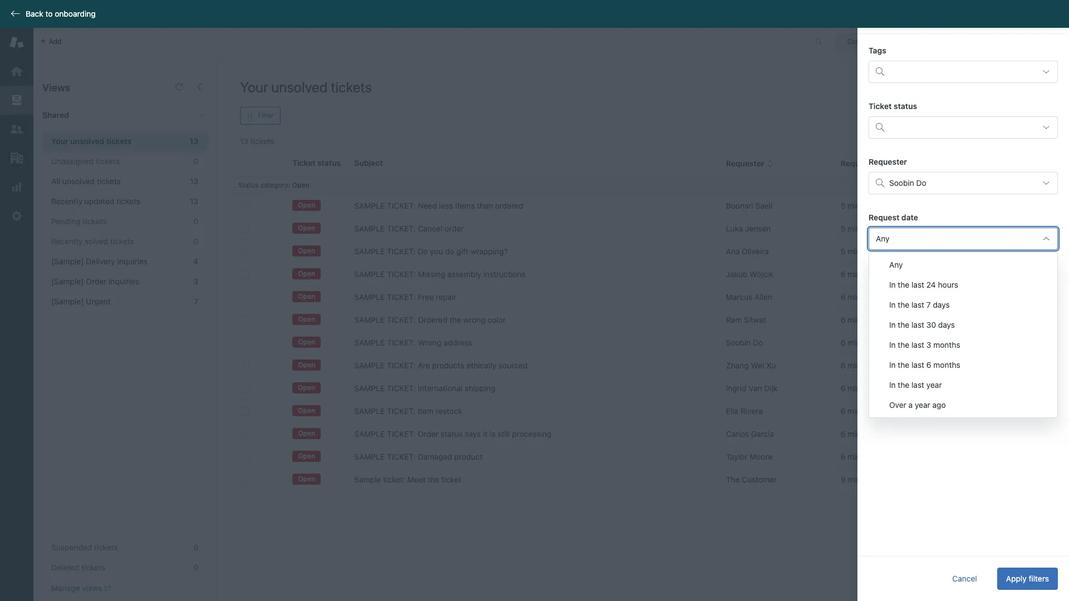 Task type: vqa. For each thing, say whether or not it's contained in the screenshot.
row containing SAMPLE TICKET: International shipping
yes



Task type: locate. For each thing, give the bounding box(es) containing it.
0 vertical spatial order
[[86, 277, 107, 286]]

6 minutes from the top
[[848, 315, 876, 325]]

0 horizontal spatial type
[[869, 268, 887, 278]]

ago for jakub wójcik
[[878, 270, 892, 279]]

3 row from the top
[[232, 240, 1061, 263]]

missing
[[418, 270, 445, 279]]

1 vertical spatial soobin do
[[726, 338, 763, 347]]

7
[[194, 297, 198, 306], [927, 300, 931, 310]]

12 row from the top
[[232, 446, 1061, 469]]

row containing sample ticket: ordered the wrong color
[[232, 309, 1061, 332]]

sample ticket: wrong address link
[[354, 337, 472, 349]]

7 minutes from the top
[[848, 338, 876, 347]]

days
[[933, 300, 950, 310], [938, 320, 955, 330]]

luka jensen
[[726, 224, 771, 233]]

last up over a year ago
[[912, 380, 924, 390]]

1 last from the top
[[912, 280, 924, 290]]

ticket: for cancel
[[387, 224, 416, 233]]

8 row from the top
[[232, 354, 1061, 377]]

sample inside 'link'
[[354, 201, 385, 210]]

1 horizontal spatial requester
[[869, 157, 907, 167]]

category:
[[260, 181, 290, 189]]

3 5 minutes ago from the top
[[841, 247, 892, 256]]

2 minutes from the top
[[848, 224, 876, 233]]

ana
[[726, 247, 740, 256]]

ticket for luka jensen
[[905, 224, 927, 233]]

2 vertical spatial 5 minutes ago
[[841, 247, 892, 256]]

2 vertical spatial unsolved
[[62, 177, 95, 186]]

soobin inside row
[[726, 338, 751, 347]]

0 vertical spatial your
[[240, 79, 268, 95]]

12 sample from the top
[[354, 452, 385, 462]]

sourced
[[498, 361, 528, 370]]

3 down the 30 on the right
[[927, 340, 931, 350]]

6 row from the top
[[232, 309, 1061, 332]]

filters
[[1029, 574, 1049, 584]]

(opens in a new tab) image
[[102, 585, 111, 592]]

5 last from the top
[[912, 360, 924, 370]]

4 0 from the top
[[193, 543, 198, 552]]

ticket for ana oliveira
[[905, 247, 927, 256]]

cancel left apply
[[952, 574, 977, 584]]

row containing sample ticket: wrong address
[[232, 332, 1061, 354]]

8 6 minutes ago from the top
[[841, 429, 892, 439]]

carlos garcia
[[726, 429, 774, 439]]

soobin do down the 'type' button
[[889, 178, 926, 188]]

jakub
[[726, 270, 748, 279]]

6 for zhang wei xu
[[841, 361, 846, 370]]

3 6 minutes ago from the top
[[841, 315, 892, 325]]

your up filter button
[[240, 79, 268, 95]]

rivera
[[741, 407, 763, 416]]

minutes for luka jensen
[[848, 224, 876, 233]]

unsolved up unassigned tickets on the top left of the page
[[70, 136, 104, 146]]

soobin do
[[889, 178, 926, 188], [726, 338, 763, 347]]

inquiries right delivery
[[117, 257, 148, 266]]

2 vertical spatial urgent
[[980, 429, 1004, 439]]

4 minutes from the top
[[848, 270, 876, 279]]

ingrid
[[726, 384, 747, 393]]

cancel button
[[944, 568, 986, 590]]

do left you
[[418, 247, 428, 256]]

11 ticket: from the top
[[387, 429, 416, 439]]

6 last from the top
[[912, 380, 924, 390]]

in for in the last 30 days
[[889, 320, 896, 330]]

sample for sample ticket: need less items than ordered
[[354, 201, 385, 210]]

any field down any option
[[869, 283, 1058, 306]]

ethically
[[466, 361, 496, 370]]

5 sample from the top
[[354, 292, 385, 302]]

urgent up 'normal'
[[980, 224, 1004, 233]]

status
[[894, 101, 917, 111], [441, 429, 463, 439]]

cancel up sample ticket: do you do gift wrapping?
[[418, 224, 443, 233]]

any up priority
[[876, 290, 890, 299]]

2 [sample] from the top
[[51, 277, 84, 286]]

in for in the last year
[[889, 380, 896, 390]]

6 6 minutes ago from the top
[[841, 384, 892, 393]]

your unsolved tickets
[[240, 79, 372, 95], [51, 136, 132, 146]]

last for year
[[912, 380, 924, 390]]

ticket for carlos garcia
[[905, 429, 927, 439]]

6 minutes ago for ella rivera
[[841, 407, 892, 416]]

7 inside option
[[927, 300, 931, 310]]

minutes for ella rivera
[[848, 407, 876, 416]]

6 minutes ago for ingrid van dijk
[[841, 384, 892, 393]]

manage views
[[51, 584, 102, 593]]

2 vertical spatial do
[[753, 338, 763, 347]]

0 horizontal spatial soobin do
[[726, 338, 763, 347]]

last for 7
[[912, 300, 924, 310]]

row containing sample ticket: international shipping
[[232, 377, 1061, 400]]

ticket: inside the sample ticket: order status says it is still processing link
[[387, 429, 416, 439]]

0 for suspended tickets
[[193, 543, 198, 552]]

ticket status element
[[869, 116, 1058, 139]]

do up wei
[[753, 338, 763, 347]]

last for 24
[[912, 280, 924, 290]]

0 vertical spatial type
[[905, 159, 924, 168]]

4 ticket: from the top
[[387, 270, 416, 279]]

2 vertical spatial 5
[[841, 247, 845, 256]]

0 vertical spatial days
[[933, 300, 950, 310]]

ticket: inside sample ticket: missing assembly instructions link
[[387, 270, 416, 279]]

ago for ram sitwat
[[878, 315, 892, 325]]

1 0 from the top
[[193, 156, 198, 166]]

ticket: for ordered
[[387, 315, 416, 325]]

ingrid van dijk
[[726, 384, 778, 393]]

ticket: inside sample ticket: ordered the wrong color link
[[387, 315, 416, 325]]

6 ticket: from the top
[[387, 315, 416, 325]]

8 sample from the top
[[354, 361, 385, 370]]

status inside filter dialog
[[894, 101, 917, 111]]

any field for request date
[[869, 228, 1058, 250]]

ticket: inside sample ticket: free repair link
[[387, 292, 416, 302]]

soobin down the 'type' button
[[889, 178, 914, 188]]

your
[[240, 79, 268, 95], [51, 136, 68, 146]]

ticket status
[[869, 101, 917, 111]]

row containing sample ticket: need less items than ordered
[[232, 195, 1061, 217]]

2 any field from the top
[[869, 283, 1058, 306]]

2 vertical spatial any field
[[869, 339, 1058, 361]]

3 minutes from the top
[[848, 247, 876, 256]]

minutes for zhang wei xu
[[848, 361, 876, 370]]

open for sample ticket: missing assembly instructions
[[298, 270, 315, 278]]

last up 'in the last year' at the bottom right of page
[[912, 360, 924, 370]]

wrong
[[418, 338, 441, 347]]

0 vertical spatial soobin
[[889, 178, 914, 188]]

product
[[454, 452, 483, 462]]

0 vertical spatial cancel
[[418, 224, 443, 233]]

sample ticket: free repair
[[354, 292, 457, 302]]

11 minutes from the top
[[848, 429, 876, 439]]

ticket: up sample ticket: free repair
[[387, 270, 416, 279]]

4 6 minutes ago from the top
[[841, 338, 892, 347]]

5 6 minutes ago from the top
[[841, 361, 892, 370]]

ticket: inside sample ticket: wrong address link
[[387, 338, 416, 347]]

2 horizontal spatial do
[[916, 178, 926, 188]]

1 horizontal spatial soobin do
[[889, 178, 926, 188]]

5 row from the top
[[232, 286, 1061, 309]]

0 vertical spatial 5 minutes ago
[[841, 201, 892, 210]]

ticket: up sample ticket: cancel order
[[387, 201, 416, 210]]

days down the hours
[[933, 300, 950, 310]]

ticket: inside sample ticket: cancel order link
[[387, 224, 416, 233]]

1 vertical spatial days
[[938, 320, 955, 330]]

shared heading
[[33, 99, 217, 132]]

your up unassigned
[[51, 136, 68, 146]]

sample ticket: cancel order link
[[354, 223, 464, 234]]

the up "over"
[[898, 380, 910, 390]]

1 vertical spatial your unsolved tickets
[[51, 136, 132, 146]]

0 vertical spatial 3
[[193, 277, 198, 286]]

any field up any option
[[869, 228, 1058, 250]]

1 vertical spatial 5 minutes ago
[[841, 224, 892, 233]]

updated
[[85, 197, 114, 206]]

6 in from the top
[[889, 380, 896, 390]]

last left the 30 on the right
[[912, 320, 924, 330]]

jensen
[[745, 224, 771, 233]]

0 vertical spatial [sample]
[[51, 257, 84, 266]]

11 sample from the top
[[354, 429, 385, 439]]

2 5 minutes ago from the top
[[841, 224, 892, 233]]

pending tickets
[[51, 217, 106, 226]]

deleted
[[51, 563, 79, 572]]

row containing sample ticket: damaged product
[[232, 446, 1061, 469]]

3 last from the top
[[912, 320, 924, 330]]

2 5 from the top
[[841, 224, 845, 233]]

ticket for ingrid van dijk
[[905, 384, 927, 393]]

[sample]
[[51, 257, 84, 266], [51, 277, 84, 286], [51, 297, 84, 306]]

in up "over"
[[889, 380, 896, 390]]

soobin do down ram sitwat
[[726, 338, 763, 347]]

0 vertical spatial urgent
[[980, 224, 1004, 233]]

1 any field from the top
[[869, 228, 1058, 250]]

sample ticket: need less items than ordered link
[[354, 200, 523, 212]]

normal
[[980, 247, 1006, 256]]

7 6 minutes ago from the top
[[841, 407, 892, 416]]

0 horizontal spatial do
[[418, 247, 428, 256]]

1 sample from the top
[[354, 201, 385, 210]]

1 vertical spatial 3
[[927, 340, 931, 350]]

3 sample from the top
[[354, 247, 385, 256]]

13 row from the top
[[232, 469, 1061, 491]]

the
[[726, 475, 740, 484]]

in down priority
[[889, 340, 896, 350]]

1 horizontal spatial order
[[418, 429, 438, 439]]

1 horizontal spatial soobin
[[889, 178, 914, 188]]

7 row from the top
[[232, 332, 1061, 354]]

1 vertical spatial cancel
[[952, 574, 977, 584]]

days for in the last 30 days
[[938, 320, 955, 330]]

sample for sample ticket: international shipping
[[354, 384, 385, 393]]

0 vertical spatial any field
[[869, 228, 1058, 250]]

request date list box
[[869, 252, 1058, 418]]

Ticket status field
[[890, 119, 1034, 136]]

2 vertical spatial 13
[[190, 197, 198, 206]]

last up in the last 30 days
[[912, 300, 924, 310]]

6 for soobin do
[[841, 338, 846, 347]]

last down in the last 30 days
[[912, 340, 924, 350]]

12 ticket: from the top
[[387, 452, 416, 462]]

in the last 24 hours option
[[869, 275, 1058, 295]]

ticket for zhang wei xu
[[905, 361, 927, 370]]

gift
[[456, 247, 468, 256]]

solved
[[85, 237, 108, 246]]

unassigned tickets
[[51, 156, 120, 166]]

8 minutes from the top
[[848, 361, 876, 370]]

sample ticket: meet the ticket link
[[354, 474, 461, 486]]

6 minutes ago
[[841, 270, 892, 279], [841, 292, 892, 302], [841, 315, 892, 325], [841, 338, 892, 347], [841, 361, 892, 370], [841, 384, 892, 393], [841, 407, 892, 416], [841, 429, 892, 439], [841, 452, 892, 462]]

recently up pending
[[51, 197, 82, 206]]

any field down in the last 30 days option in the bottom of the page
[[869, 339, 1058, 361]]

ticket: down sample ticket: free repair link at the left of page
[[387, 315, 416, 325]]

the for in the last 24 hours
[[898, 280, 910, 290]]

0 vertical spatial status
[[894, 101, 917, 111]]

row containing sample ticket: free repair
[[232, 286, 1061, 309]]

requested button
[[841, 159, 890, 169]]

[sample] down [sample] order inquiries
[[51, 297, 84, 306]]

products
[[432, 361, 464, 370]]

1 horizontal spatial do
[[753, 338, 763, 347]]

ticket: up "sample ticket: meet the ticket"
[[387, 452, 416, 462]]

sample for sample ticket: missing assembly instructions
[[354, 270, 385, 279]]

5
[[841, 201, 845, 210], [841, 224, 845, 233], [841, 247, 845, 256]]

3 ticket: from the top
[[387, 247, 416, 256]]

2 recently from the top
[[51, 237, 82, 246]]

6 sample from the top
[[354, 315, 385, 325]]

10 ticket: from the top
[[387, 407, 416, 416]]

last for 30
[[912, 320, 924, 330]]

inquiries down delivery
[[109, 277, 139, 286]]

6 minutes ago for jakub wójcik
[[841, 270, 892, 279]]

1 vertical spatial your
[[51, 136, 68, 146]]

2 vertical spatial [sample]
[[51, 297, 84, 306]]

6 minutes ago for taylor moore
[[841, 452, 892, 462]]

4 in from the top
[[889, 340, 896, 350]]

ticket: inside sample ticket: international shipping link
[[387, 384, 416, 393]]

13 for recently updated tickets
[[190, 197, 198, 206]]

1 horizontal spatial 7
[[927, 300, 931, 310]]

any up in the last 24 hours
[[889, 260, 903, 270]]

1 vertical spatial recently
[[51, 237, 82, 246]]

1 vertical spatial months
[[934, 360, 960, 370]]

ticket
[[869, 101, 892, 111], [905, 224, 927, 233], [905, 247, 927, 256], [905, 292, 927, 302], [905, 315, 927, 325], [905, 338, 927, 347], [905, 361, 927, 370], [905, 384, 927, 393], [905, 407, 927, 416], [905, 429, 927, 439]]

months
[[933, 340, 960, 350], [934, 360, 960, 370]]

1 ticket: from the top
[[387, 201, 416, 210]]

1 vertical spatial status
[[441, 429, 463, 439]]

1 vertical spatial any field
[[869, 283, 1058, 306]]

[sample] for [sample] order inquiries
[[51, 277, 84, 286]]

the down in the last 30 days
[[898, 340, 910, 350]]

9 row from the top
[[232, 377, 1061, 400]]

0 vertical spatial 5
[[841, 201, 845, 210]]

3 in from the top
[[889, 320, 896, 330]]

unsolved up 'filter'
[[271, 79, 328, 95]]

ticket: up sample ticket: do you do gift wrapping?
[[387, 224, 416, 233]]

ticket: up the sample ticket: item restock
[[387, 384, 416, 393]]

any down "request"
[[876, 234, 890, 243]]

open for sample ticket: cancel order
[[298, 224, 315, 232]]

the up in the last 30 days
[[898, 300, 910, 310]]

5 in from the top
[[889, 360, 896, 370]]

ticket: left item
[[387, 407, 416, 416]]

7 down 4
[[194, 297, 198, 306]]

1 horizontal spatial 3
[[927, 340, 931, 350]]

[sample] order inquiries
[[51, 277, 139, 286]]

ram sitwat
[[726, 315, 766, 325]]

tickets
[[331, 79, 372, 95], [106, 136, 132, 146], [96, 156, 120, 166], [97, 177, 121, 186], [116, 197, 140, 206], [83, 217, 106, 226], [110, 237, 134, 246], [94, 543, 118, 552], [81, 563, 105, 572]]

2 last from the top
[[912, 300, 924, 310]]

5 0 from the top
[[193, 563, 198, 572]]

the right priority
[[898, 320, 910, 330]]

12 minutes from the top
[[848, 452, 876, 462]]

0 vertical spatial your unsolved tickets
[[240, 79, 372, 95]]

in down in the last 7 days
[[889, 320, 896, 330]]

the customer
[[726, 475, 777, 484]]

1 horizontal spatial your unsolved tickets
[[240, 79, 372, 95]]

0 for deleted tickets
[[193, 563, 198, 572]]

0 vertical spatial 13
[[189, 136, 198, 146]]

2 months from the top
[[934, 360, 960, 370]]

in for in the last 6 months
[[889, 360, 896, 370]]

6 minutes ago for soobin do
[[841, 338, 892, 347]]

[sample] up [sample] urgent
[[51, 277, 84, 286]]

0 vertical spatial recently
[[51, 197, 82, 206]]

ticket: for need
[[387, 201, 416, 210]]

sample for sample ticket: item restock
[[354, 407, 385, 416]]

your unsolved tickets up 'filter'
[[240, 79, 372, 95]]

open for sample ticket: wrong address
[[298, 338, 315, 347]]

0 vertical spatial months
[[933, 340, 960, 350]]

1 vertical spatial inquiries
[[109, 277, 139, 286]]

6 for taylor moore
[[841, 452, 846, 462]]

year down the in the last 6 months
[[927, 380, 942, 390]]

row containing sample ticket: are products ethically sourced
[[232, 354, 1061, 377]]

6 for ella rivera
[[841, 407, 846, 416]]

in up priority
[[889, 300, 896, 310]]

need
[[418, 201, 437, 210]]

ticket: inside sample ticket: need less items than ordered 'link'
[[387, 201, 416, 210]]

date
[[902, 213, 918, 222]]

11 row from the top
[[232, 423, 1061, 446]]

says
[[465, 429, 481, 439]]

your unsolved tickets up unassigned tickets on the top left of the page
[[51, 136, 132, 146]]

ana oliveira
[[726, 247, 769, 256]]

7 down 24 at the right
[[927, 300, 931, 310]]

1 horizontal spatial type
[[905, 159, 924, 168]]

13
[[189, 136, 198, 146], [190, 177, 198, 186], [190, 197, 198, 206]]

ago for taylor moore
[[878, 452, 892, 462]]

sample ticket: item restock
[[354, 407, 462, 416]]

days right the 30 on the right
[[938, 320, 955, 330]]

1 in from the top
[[889, 280, 896, 290]]

3 down 4
[[193, 277, 198, 286]]

0 horizontal spatial soobin
[[726, 338, 751, 347]]

4 sample from the top
[[354, 270, 385, 279]]

delivery
[[86, 257, 115, 266]]

1 vertical spatial do
[[418, 247, 428, 256]]

any inside option
[[889, 260, 903, 270]]

open for sample ticket: meet the ticket
[[298, 475, 315, 484]]

in for in the last 7 days
[[889, 300, 896, 310]]

7 sample from the top
[[354, 338, 385, 347]]

1 vertical spatial 13
[[190, 177, 198, 186]]

1 [sample] from the top
[[51, 257, 84, 266]]

1 vertical spatial [sample]
[[51, 277, 84, 286]]

row
[[232, 195, 1061, 217], [232, 217, 1061, 240], [232, 240, 1061, 263], [232, 263, 1061, 286], [232, 286, 1061, 309], [232, 309, 1061, 332], [232, 332, 1061, 354], [232, 354, 1061, 377], [232, 377, 1061, 400], [232, 400, 1061, 423], [232, 423, 1061, 446], [232, 446, 1061, 469], [232, 469, 1061, 491]]

1 vertical spatial order
[[418, 429, 438, 439]]

0 vertical spatial do
[[916, 178, 926, 188]]

order down item
[[418, 429, 438, 439]]

1 horizontal spatial status
[[894, 101, 917, 111]]

urgent down [sample] order inquiries
[[86, 297, 111, 306]]

the up 'in the last year' at the bottom right of page
[[898, 360, 910, 370]]

ticket: left free at left
[[387, 292, 416, 302]]

ticket: inside sample ticket: are products ethically sourced link
[[387, 361, 416, 370]]

2 0 from the top
[[193, 217, 198, 226]]

sample ticket: do you do gift wrapping?
[[354, 247, 508, 256]]

months for in the last 3 months
[[933, 340, 960, 350]]

2 ticket: from the top
[[387, 224, 416, 233]]

views image
[[9, 93, 24, 107]]

the up in the last 7 days
[[898, 280, 910, 290]]

views
[[82, 584, 102, 593]]

sitwat
[[744, 315, 766, 325]]

Any field
[[869, 228, 1058, 250], [869, 283, 1058, 306], [869, 339, 1058, 361]]

ticket: left wrong
[[387, 338, 416, 347]]

main element
[[0, 28, 33, 601]]

9 6 minutes ago from the top
[[841, 452, 892, 462]]

1 vertical spatial 5
[[841, 224, 845, 233]]

ticket: left are
[[387, 361, 416, 370]]

recently down pending
[[51, 237, 82, 246]]

3 0 from the top
[[193, 237, 198, 246]]

sample ticket: are products ethically sourced link
[[354, 360, 528, 371]]

5 minutes from the top
[[848, 292, 876, 302]]

ticket: down sample ticket: item restock link
[[387, 429, 416, 439]]

13 for all unsolved tickets
[[190, 177, 198, 186]]

moore
[[750, 452, 773, 462]]

sample for sample ticket: cancel order
[[354, 224, 385, 233]]

4 last from the top
[[912, 340, 924, 350]]

1 5 minutes ago from the top
[[841, 201, 892, 210]]

soobin up zhang
[[726, 338, 751, 347]]

10 minutes from the top
[[848, 407, 876, 416]]

all
[[51, 177, 60, 186]]

4 row from the top
[[232, 263, 1061, 286]]

5 for jensen
[[841, 224, 845, 233]]

unsolved down unassigned
[[62, 177, 95, 186]]

1 6 minutes ago from the top
[[841, 270, 892, 279]]

months down the 30 on the right
[[933, 340, 960, 350]]

0 horizontal spatial order
[[86, 277, 107, 286]]

the for in the last 30 days
[[898, 320, 910, 330]]

6 minutes ago for zhang wei xu
[[841, 361, 892, 370]]

1 recently from the top
[[51, 197, 82, 206]]

1 horizontal spatial cancel
[[952, 574, 977, 584]]

3 [sample] from the top
[[51, 297, 84, 306]]

still
[[498, 429, 510, 439]]

[sample] down recently solved tickets
[[51, 257, 84, 266]]

last for 6
[[912, 360, 924, 370]]

3 5 from the top
[[841, 247, 845, 256]]

any for priority
[[876, 345, 890, 355]]

8 ticket: from the top
[[387, 361, 416, 370]]

1 row from the top
[[232, 195, 1061, 217]]

1 horizontal spatial your
[[240, 79, 268, 95]]

9 sample from the top
[[354, 384, 385, 393]]

any
[[876, 234, 890, 243], [889, 260, 903, 270], [876, 290, 890, 299], [876, 345, 890, 355]]

months down in the last 3 months option
[[934, 360, 960, 370]]

in up 'in the last year' at the bottom right of page
[[889, 360, 896, 370]]

minutes for carlos garcia
[[848, 429, 876, 439]]

oliveira
[[742, 247, 769, 256]]

year right a
[[915, 400, 930, 410]]

requester inside filter dialog
[[869, 157, 907, 167]]

refresh views pane image
[[175, 82, 184, 91]]

0 horizontal spatial status
[[441, 429, 463, 439]]

marcus allen
[[726, 292, 772, 302]]

7 ticket: from the top
[[387, 338, 416, 347]]

5 ticket: from the top
[[387, 292, 416, 302]]

last left 24 at the right
[[912, 280, 924, 290]]

row containing sample ticket: missing assembly instructions
[[232, 263, 1061, 286]]

open for sample ticket: are products ethically sourced
[[298, 361, 315, 369]]

2 row from the top
[[232, 217, 1061, 240]]

in up in the last 7 days
[[889, 280, 896, 290]]

recently for recently solved tickets
[[51, 237, 82, 246]]

you
[[430, 247, 443, 256]]

9 ticket: from the top
[[387, 384, 416, 393]]

is
[[490, 429, 496, 439]]

ticket: inside the sample ticket: do you do gift wrapping? link
[[387, 247, 416, 256]]

recently for recently updated tickets
[[51, 197, 82, 206]]

3 any field from the top
[[869, 339, 1058, 361]]

0 horizontal spatial requester
[[726, 159, 764, 168]]

0 vertical spatial inquiries
[[117, 257, 148, 266]]

open for sample ticket: order status says it is still processing
[[298, 430, 315, 438]]

0 vertical spatial soobin do
[[889, 178, 926, 188]]

1 months from the top
[[933, 340, 960, 350]]

3
[[193, 277, 198, 286], [927, 340, 931, 350]]

pending
[[51, 217, 81, 226]]

last for 3
[[912, 340, 924, 350]]

any down priority
[[876, 345, 890, 355]]

13 minutes from the top
[[848, 475, 876, 484]]

10 row from the top
[[232, 400, 1061, 423]]

ticket: down sample ticket: cancel order link
[[387, 247, 416, 256]]

ticket: inside sample ticket: item restock link
[[387, 407, 416, 416]]

2 6 minutes ago from the top
[[841, 292, 892, 302]]

wrong
[[463, 315, 486, 325]]

9 minutes from the top
[[848, 384, 876, 393]]

13 for your unsolved tickets
[[189, 136, 198, 146]]

2 sample from the top
[[354, 224, 385, 233]]

1 vertical spatial soobin
[[726, 338, 751, 347]]

conversations button
[[835, 33, 918, 50]]

urgent down over a year ago option
[[980, 429, 1004, 439]]

minutes for taylor moore
[[848, 452, 876, 462]]

1 vertical spatial type
[[869, 268, 887, 278]]

order down [sample] delivery inquiries
[[86, 277, 107, 286]]

ticket: inside sample ticket: damaged product link
[[387, 452, 416, 462]]

10 sample from the top
[[354, 407, 385, 416]]

do down the 'type' button
[[916, 178, 926, 188]]

2 in from the top
[[889, 300, 896, 310]]

recently updated tickets
[[51, 197, 140, 206]]

1 vertical spatial urgent
[[86, 297, 111, 306]]



Task type: describe. For each thing, give the bounding box(es) containing it.
minutes for ana oliveira
[[848, 247, 876, 256]]

ticket:
[[383, 475, 405, 484]]

ticket for ella rivera
[[905, 407, 927, 416]]

in the last 30 days
[[889, 320, 955, 330]]

sample ticket: are products ethically sourced
[[354, 361, 528, 370]]

shipping
[[465, 384, 495, 393]]

ago for ella rivera
[[878, 407, 892, 416]]

the for in the last year
[[898, 380, 910, 390]]

ticket: for wrong
[[387, 338, 416, 347]]

tags element
[[869, 61, 1058, 83]]

ago for ingrid van dijk
[[878, 384, 892, 393]]

30
[[927, 320, 936, 330]]

apply
[[1006, 574, 1027, 584]]

6 for marcus allen
[[841, 292, 846, 302]]

manage
[[51, 584, 80, 593]]

0 horizontal spatial 3
[[193, 277, 198, 286]]

sample ticket: wrong address
[[354, 338, 472, 347]]

row containing sample ticket: item restock
[[232, 400, 1061, 423]]

sample for sample ticket: are products ethically sourced
[[354, 361, 385, 370]]

taylor
[[726, 452, 748, 462]]

in the last 7 days option
[[869, 295, 1058, 315]]

suspended
[[51, 543, 92, 552]]

the right meet
[[428, 475, 439, 484]]

admin image
[[9, 209, 24, 223]]

sample ticket: international shipping
[[354, 384, 495, 393]]

any option
[[869, 255, 1058, 275]]

suspended tickets
[[51, 543, 118, 552]]

6 for ingrid van dijk
[[841, 384, 846, 393]]

minutes for ram sitwat
[[848, 315, 876, 325]]

wójcik
[[750, 270, 773, 279]]

sample ticket: ordered the wrong color link
[[354, 315, 506, 326]]

ago for marcus allen
[[878, 292, 892, 302]]

days for in the last 7 days
[[933, 300, 950, 310]]

in the last year option
[[869, 375, 1058, 395]]

sample ticket: meet the ticket
[[354, 475, 461, 484]]

international
[[418, 384, 463, 393]]

subject
[[354, 158, 383, 168]]

6 minutes ago for marcus allen
[[841, 292, 892, 302]]

in for in the last 24 hours
[[889, 280, 896, 290]]

ago inside option
[[933, 400, 946, 410]]

6 inside option
[[927, 360, 931, 370]]

3 inside option
[[927, 340, 931, 350]]

over
[[889, 400, 907, 410]]

sample ticket: item restock link
[[354, 406, 462, 417]]

wrapping?
[[471, 247, 508, 256]]

6 for jakub wójcik
[[841, 270, 846, 279]]

sample ticket: free repair link
[[354, 292, 457, 303]]

minutes for jakub wójcik
[[848, 270, 876, 279]]

1 vertical spatial year
[[915, 400, 930, 410]]

boonsri saeli
[[726, 201, 773, 210]]

sample for sample ticket: do you do gift wrapping?
[[354, 247, 385, 256]]

restock
[[436, 407, 462, 416]]

instructions
[[483, 270, 526, 279]]

minutes for the customer
[[848, 475, 876, 484]]

the for in the last 7 days
[[898, 300, 910, 310]]

row containing sample ticket: do you do gift wrapping?
[[232, 240, 1061, 263]]

0 horizontal spatial 7
[[194, 297, 198, 306]]

cancel inside button
[[952, 574, 977, 584]]

sample for sample ticket: free repair
[[354, 292, 385, 302]]

zhang wei xu
[[726, 361, 776, 370]]

all unsolved tickets
[[51, 177, 121, 186]]

row containing sample ticket: order status says it is still processing
[[232, 423, 1061, 446]]

meet
[[407, 475, 426, 484]]

it
[[483, 429, 488, 439]]

row containing sample ticket: meet the ticket
[[232, 469, 1061, 491]]

in the last 30 days option
[[869, 315, 1058, 335]]

[sample] for [sample] delivery inquiries
[[51, 257, 84, 266]]

0 horizontal spatial cancel
[[418, 224, 443, 233]]

get started image
[[9, 64, 24, 79]]

sample for sample ticket: damaged product
[[354, 452, 385, 462]]

minutes for ingrid van dijk
[[848, 384, 876, 393]]

1 minutes from the top
[[848, 201, 876, 210]]

back to onboarding
[[26, 9, 96, 18]]

sample ticket: order status says it is still processing
[[354, 429, 552, 439]]

soobin do inside requester element
[[889, 178, 926, 188]]

sample ticket: cancel order
[[354, 224, 464, 233]]

zhang
[[726, 361, 749, 370]]

soobin inside requester element
[[889, 178, 914, 188]]

in the last 24 hours
[[889, 280, 958, 290]]

soobin do inside row
[[726, 338, 763, 347]]

sample for sample ticket: ordered the wrong color
[[354, 315, 385, 325]]

sample ticket: missing assembly instructions link
[[354, 269, 526, 280]]

type button
[[905, 159, 932, 169]]

requester button
[[726, 159, 773, 169]]

inquiries for [sample] delivery inquiries
[[117, 257, 148, 266]]

organizations image
[[9, 151, 24, 165]]

ticket: for item
[[387, 407, 416, 416]]

conversations
[[847, 37, 892, 45]]

deleted tickets
[[51, 563, 105, 572]]

ticket inside filter dialog
[[869, 101, 892, 111]]

5 minutes ago for luka jensen
[[841, 224, 892, 233]]

minutes for marcus allen
[[848, 292, 876, 302]]

open for sample ticket: damaged product
[[298, 452, 315, 461]]

hours
[[938, 280, 958, 290]]

the left the wrong
[[450, 315, 461, 325]]

any for request date
[[876, 234, 890, 243]]

sample ticket: international shipping link
[[354, 383, 495, 394]]

ago for zhang wei xu
[[878, 361, 892, 370]]

do inside requester element
[[916, 178, 926, 188]]

months for in the last 6 months
[[934, 360, 960, 370]]

requester inside button
[[726, 159, 764, 168]]

over a year ago option
[[869, 395, 1058, 415]]

1 5 from the top
[[841, 201, 845, 210]]

[sample] delivery inquiries
[[51, 257, 148, 266]]

the for in the last 3 months
[[898, 340, 910, 350]]

0 horizontal spatial your unsolved tickets
[[51, 136, 132, 146]]

6 for ram sitwat
[[841, 315, 846, 325]]

saeli
[[755, 201, 773, 210]]

5 for oliveira
[[841, 247, 845, 256]]

open for sample ticket: item restock
[[298, 407, 315, 415]]

sample for sample ticket: order status says it is still processing
[[354, 429, 385, 439]]

0 horizontal spatial your
[[51, 136, 68, 146]]

requester element
[[869, 172, 1058, 194]]

0 vertical spatial unsolved
[[271, 79, 328, 95]]

sample ticket: order status says it is still processing link
[[354, 429, 552, 440]]

in the last 6 months option
[[869, 355, 1058, 375]]

requested
[[841, 159, 881, 168]]

jakub wójcik
[[726, 270, 773, 279]]

order inside the sample ticket: order status says it is still processing link
[[418, 429, 438, 439]]

xu
[[766, 361, 776, 370]]

are
[[418, 361, 430, 370]]

filter button
[[240, 107, 280, 125]]

items
[[455, 201, 475, 210]]

4
[[193, 257, 198, 266]]

0 for recently solved tickets
[[193, 237, 198, 246]]

processing
[[512, 429, 552, 439]]

ago for ana oliveira
[[878, 247, 892, 256]]

1 vertical spatial unsolved
[[70, 136, 104, 146]]

views
[[42, 82, 70, 94]]

sample ticket: do you do gift wrapping? link
[[354, 246, 508, 257]]

status inside the sample ticket: order status says it is still processing link
[[441, 429, 463, 439]]

ticket for marcus allen
[[905, 292, 927, 302]]

0 vertical spatial year
[[927, 380, 942, 390]]

row containing sample ticket: cancel order
[[232, 217, 1061, 240]]

the for in the last 6 months
[[898, 360, 910, 370]]

9 minutes ago
[[841, 475, 892, 484]]

sample ticket: missing assembly instructions
[[354, 270, 526, 279]]

color
[[488, 315, 506, 325]]

ticket: for do
[[387, 247, 416, 256]]

get help image
[[1016, 37, 1026, 47]]

any for type
[[876, 290, 890, 299]]

ticket: for order
[[387, 429, 416, 439]]

zendesk support image
[[9, 35, 24, 50]]

0 for pending tickets
[[193, 217, 198, 226]]

in the last 3 months option
[[869, 335, 1058, 355]]

inquiries for [sample] order inquiries
[[109, 277, 139, 286]]

type inside the 'type' button
[[905, 159, 924, 168]]

dijk
[[764, 384, 778, 393]]

boonsri
[[726, 201, 753, 210]]

5 minutes ago for ana oliveira
[[841, 247, 892, 256]]

type inside filter dialog
[[869, 268, 887, 278]]

luka
[[726, 224, 743, 233]]

in the last 3 months
[[889, 340, 960, 350]]

any field for priority
[[869, 339, 1058, 361]]

repair
[[436, 292, 457, 302]]

24
[[927, 280, 936, 290]]

apply filters button
[[997, 568, 1058, 590]]

ticket: for free
[[387, 292, 416, 302]]

open for sample ticket: ordered the wrong color
[[298, 315, 315, 324]]

minutes for soobin do
[[848, 338, 876, 347]]

ago for the customer
[[878, 475, 892, 484]]

damaged
[[418, 452, 452, 462]]

ticket: for international
[[387, 384, 416, 393]]

in for in the last 3 months
[[889, 340, 896, 350]]

customers image
[[9, 122, 24, 136]]

6 minutes ago for ram sitwat
[[841, 315, 892, 325]]

status
[[238, 181, 259, 189]]

allen
[[755, 292, 772, 302]]

sample ticket: damaged product link
[[354, 452, 483, 463]]

in the last year
[[889, 380, 942, 390]]

manage views link
[[51, 584, 111, 594]]

[sample] for [sample] urgent
[[51, 297, 84, 306]]

open for sample ticket: free repair
[[298, 293, 315, 301]]

any field for type
[[869, 283, 1058, 306]]

ordered
[[495, 201, 523, 210]]

unassigned
[[51, 156, 94, 166]]

ticket: for missing
[[387, 270, 416, 279]]

reporting image
[[9, 180, 24, 194]]

collapse views pane image
[[195, 82, 204, 91]]

a
[[909, 400, 913, 410]]

ago for luka jensen
[[878, 224, 892, 233]]

filter dialog
[[858, 0, 1069, 601]]

ticket: for damaged
[[387, 452, 416, 462]]

6 minutes ago for carlos garcia
[[841, 429, 892, 439]]

shared
[[42, 110, 69, 120]]

priority
[[869, 324, 896, 334]]



